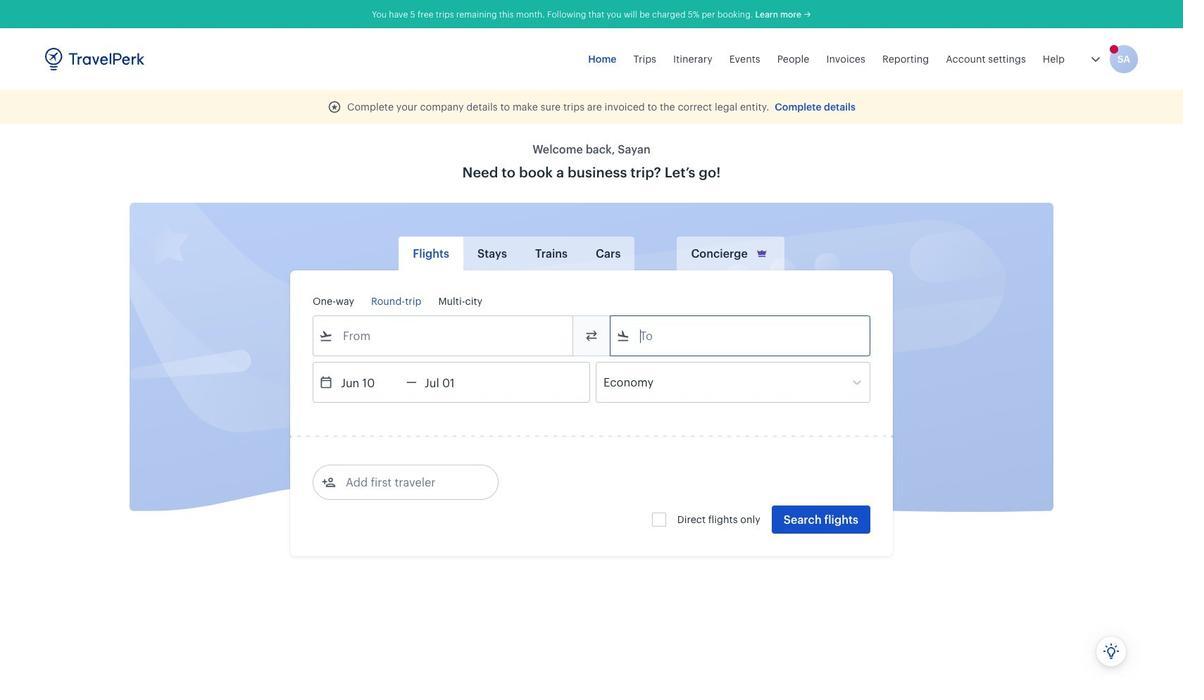 Task type: locate. For each thing, give the bounding box(es) containing it.
From search field
[[333, 325, 554, 347]]

Add first traveler search field
[[336, 471, 483, 494]]



Task type: vqa. For each thing, say whether or not it's contained in the screenshot.
Move forward to switch to the next month. icon
no



Task type: describe. For each thing, give the bounding box(es) containing it.
Return text field
[[417, 363, 490, 402]]

Depart text field
[[333, 363, 407, 402]]

To search field
[[631, 325, 852, 347]]



